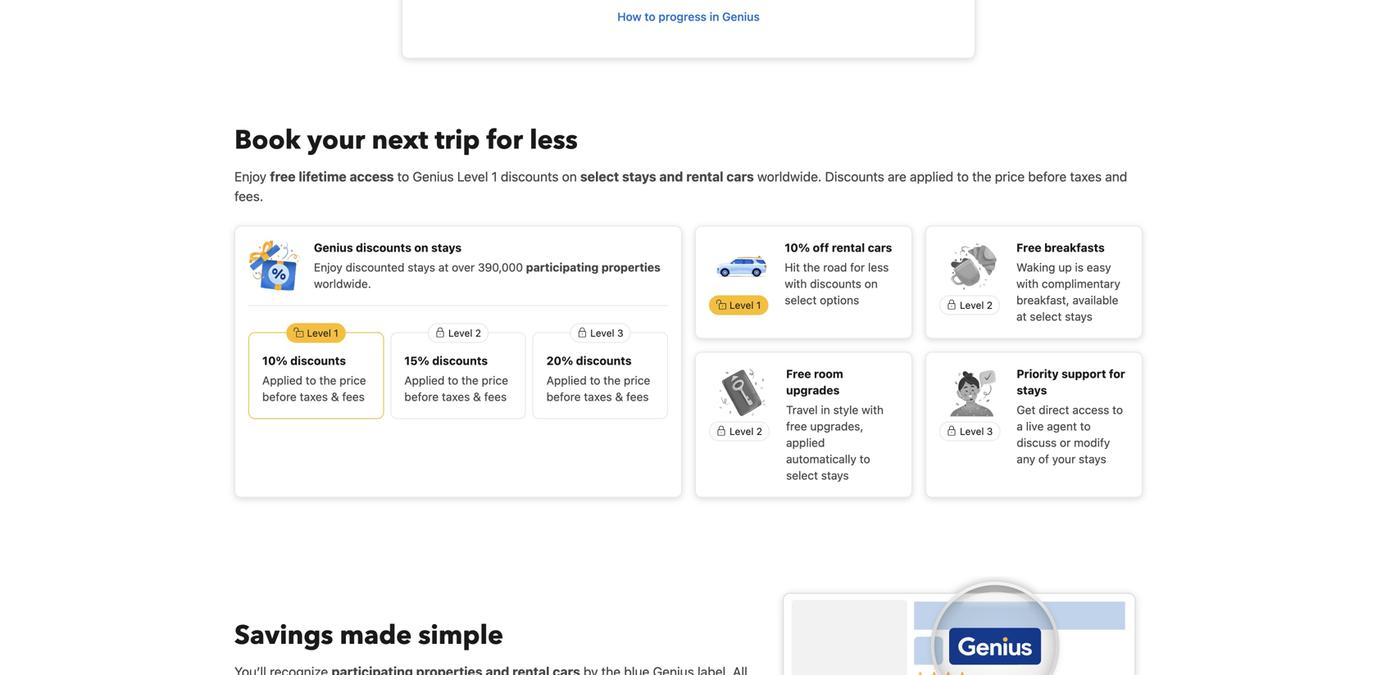 Task type: locate. For each thing, give the bounding box(es) containing it.
1 horizontal spatial access
[[1073, 403, 1110, 417]]

1 horizontal spatial for
[[851, 261, 865, 274]]

level 1 down the 10% off rental cars image
[[730, 300, 761, 311]]

level 2 down "free breakfasts" 'image'
[[960, 300, 993, 311]]

0 horizontal spatial for
[[487, 123, 523, 158]]

rental
[[687, 169, 724, 184], [832, 241, 865, 255]]

2 horizontal spatial &
[[615, 390, 623, 404]]

fees for 20% discounts applied to the price before taxes & fees
[[627, 390, 649, 404]]

for right 'road'
[[851, 261, 865, 274]]

available
[[1073, 293, 1119, 307]]

2 vertical spatial 1
[[334, 328, 339, 339]]

how to progress in genius link
[[611, 2, 767, 31]]

access
[[350, 169, 394, 184], [1073, 403, 1110, 417]]

2 vertical spatial genius
[[314, 241, 353, 255]]

10%
[[785, 241, 810, 255], [262, 354, 288, 368]]

taxes inside "20% discounts applied to the price before taxes & fees"
[[584, 390, 612, 404]]

1 horizontal spatial your
[[1053, 453, 1076, 466]]

2 horizontal spatial on
[[865, 277, 878, 291]]

2 down free room upgrades image on the bottom right
[[757, 426, 763, 437]]

0 vertical spatial cars
[[727, 169, 754, 184]]

free inside free room upgrades travel in style with free upgrades, applied automatically to select stays
[[786, 367, 811, 381]]

2 horizontal spatial applied
[[547, 374, 587, 387]]

fees inside 10% discounts applied to the price before taxes & fees
[[342, 390, 365, 404]]

0 vertical spatial applied
[[910, 169, 954, 184]]

1 vertical spatial rental
[[832, 241, 865, 255]]

at
[[439, 261, 449, 274], [1017, 310, 1027, 323]]

at inside the genius discounts on stays enjoy discounted stays at over 390,000 participating properties worldwide.
[[439, 261, 449, 274]]

select inside "free breakfasts waking up is easy with complimentary breakfast, available at select stays"
[[1030, 310, 1062, 323]]

taxes for 15% discounts applied to the price before taxes & fees
[[442, 390, 470, 404]]

0 vertical spatial free
[[270, 169, 296, 184]]

1 & from the left
[[331, 390, 339, 404]]

2 horizontal spatial genius
[[722, 10, 760, 23]]

1 horizontal spatial and
[[1106, 169, 1128, 184]]

is
[[1075, 261, 1084, 274]]

less up enjoy free lifetime access to genius level 1 discounts on select stays and rental cars
[[530, 123, 578, 158]]

1 vertical spatial worldwide.
[[314, 277, 371, 291]]

discounts for 15% discounts applied to the price before taxes & fees
[[432, 354, 488, 368]]

0 vertical spatial in
[[710, 10, 719, 23]]

level
[[457, 169, 488, 184], [730, 300, 754, 311], [960, 300, 984, 311], [307, 328, 331, 339], [449, 328, 473, 339], [591, 328, 615, 339], [730, 426, 754, 437], [960, 426, 984, 437]]

1 vertical spatial in
[[821, 403, 830, 417]]

level 1
[[730, 300, 761, 311], [307, 328, 339, 339]]

discounts inside "20% discounts applied to the price before taxes & fees"
[[576, 354, 632, 368]]

& for 10% discounts
[[331, 390, 339, 404]]

10% for 10% off rental cars hit the road for less with discounts on select options
[[785, 241, 810, 255]]

1 vertical spatial access
[[1073, 403, 1110, 417]]

price inside "20% discounts applied to the price before taxes & fees"
[[624, 374, 651, 387]]

0 vertical spatial free
[[1017, 241, 1042, 255]]

1 vertical spatial cars
[[868, 241, 892, 255]]

fees
[[342, 390, 365, 404], [484, 390, 507, 404], [627, 390, 649, 404]]

in
[[710, 10, 719, 23], [821, 403, 830, 417]]

price inside 15% discounts applied to the price before taxes & fees
[[482, 374, 508, 387]]

free down travel
[[786, 420, 807, 433]]

level 3 up "20% discounts applied to the price before taxes & fees"
[[591, 328, 624, 339]]

genius up the discounted at the top of page
[[314, 241, 353, 255]]

taxes for 10% discounts applied to the price before taxes & fees
[[300, 390, 328, 404]]

the inside "20% discounts applied to the price before taxes & fees"
[[604, 374, 621, 387]]

stays
[[622, 169, 657, 184], [431, 241, 462, 255], [408, 261, 435, 274], [1065, 310, 1093, 323], [1017, 384, 1047, 397], [1079, 453, 1107, 466], [822, 469, 849, 483]]

for up enjoy free lifetime access to genius level 1 discounts on select stays and rental cars
[[487, 123, 523, 158]]

select
[[581, 169, 619, 184], [785, 293, 817, 307], [1030, 310, 1062, 323], [786, 469, 818, 483]]

worldwide.
[[758, 169, 822, 184], [314, 277, 371, 291]]

the for 10% discounts applied to the price before taxes & fees
[[319, 374, 337, 387]]

2 for free room upgrades travel in style with free upgrades, applied automatically to select stays
[[757, 426, 763, 437]]

worldwide. inside worldwide. discounts are applied to the price before taxes and fees.
[[758, 169, 822, 184]]

0 vertical spatial on
[[562, 169, 577, 184]]

for
[[487, 123, 523, 158], [851, 261, 865, 274], [1109, 367, 1126, 381]]

in right progress
[[710, 10, 719, 23]]

0 horizontal spatial at
[[439, 261, 449, 274]]

& inside "20% discounts applied to the price before taxes & fees"
[[615, 390, 623, 404]]

10% off rental cars hit the road for less with discounts on select options
[[785, 241, 892, 307]]

applied
[[262, 374, 303, 387], [405, 374, 445, 387], [547, 374, 587, 387]]

price inside 10% discounts applied to the price before taxes & fees
[[340, 374, 366, 387]]

savings made simple image
[[776, 577, 1143, 676]]

fees inside 15% discounts applied to the price before taxes & fees
[[484, 390, 507, 404]]

2 horizontal spatial with
[[1017, 277, 1039, 291]]

applied
[[910, 169, 954, 184], [786, 436, 825, 450]]

1 fees from the left
[[342, 390, 365, 404]]

1 vertical spatial 2
[[475, 328, 481, 339]]

1 vertical spatial free
[[786, 420, 807, 433]]

3
[[617, 328, 624, 339], [987, 426, 993, 437]]

level up 10% discounts applied to the price before taxes & fees on the bottom left of page
[[307, 328, 331, 339]]

1 horizontal spatial 2
[[757, 426, 763, 437]]

the
[[973, 169, 992, 184], [803, 261, 820, 274], [319, 374, 337, 387], [462, 374, 479, 387], [604, 374, 621, 387]]

10% inside 10% discounts applied to the price before taxes & fees
[[262, 354, 288, 368]]

0 horizontal spatial level 2
[[449, 328, 481, 339]]

taxes inside 15% discounts applied to the price before taxes & fees
[[442, 390, 470, 404]]

genius
[[722, 10, 760, 23], [413, 169, 454, 184], [314, 241, 353, 255]]

free room upgrades image
[[717, 366, 769, 419]]

1 and from the left
[[660, 169, 683, 184]]

1 vertical spatial at
[[1017, 310, 1027, 323]]

cars
[[727, 169, 754, 184], [868, 241, 892, 255]]

at left over
[[439, 261, 449, 274]]

applied inside 10% discounts applied to the price before taxes & fees
[[262, 374, 303, 387]]

2 fees from the left
[[484, 390, 507, 404]]

1 vertical spatial 3
[[987, 426, 993, 437]]

the inside 10% discounts applied to the price before taxes & fees
[[319, 374, 337, 387]]

the inside 15% discounts applied to the price before taxes & fees
[[462, 374, 479, 387]]

easy
[[1087, 261, 1112, 274]]

with inside "free breakfasts waking up is easy with complimentary breakfast, available at select stays"
[[1017, 277, 1039, 291]]

genius right progress
[[722, 10, 760, 23]]

free for free breakfasts waking up is easy with complimentary breakfast, available at select stays
[[1017, 241, 1042, 255]]

1 vertical spatial applied
[[786, 436, 825, 450]]

book
[[235, 123, 301, 158]]

discounts inside 15% discounts applied to the price before taxes & fees
[[432, 354, 488, 368]]

before inside "20% discounts applied to the price before taxes & fees"
[[547, 390, 581, 404]]

& for 15% discounts
[[473, 390, 481, 404]]

10% for 10% discounts applied to the price before taxes & fees
[[262, 354, 288, 368]]

2 & from the left
[[473, 390, 481, 404]]

2 vertical spatial level 2
[[730, 426, 763, 437]]

level up 15% discounts applied to the price before taxes & fees
[[449, 328, 473, 339]]

free
[[1017, 241, 1042, 255], [786, 367, 811, 381]]

stays inside free room upgrades travel in style with free upgrades, applied automatically to select stays
[[822, 469, 849, 483]]

0 horizontal spatial free
[[786, 367, 811, 381]]

1 vertical spatial 1
[[757, 300, 761, 311]]

level down trip
[[457, 169, 488, 184]]

genius down trip
[[413, 169, 454, 184]]

2 down "free breakfasts" 'image'
[[987, 300, 993, 311]]

with right style
[[862, 403, 884, 417]]

& inside 15% discounts applied to the price before taxes & fees
[[473, 390, 481, 404]]

upgrades,
[[811, 420, 864, 433]]

live
[[1026, 420, 1044, 433]]

level 2
[[960, 300, 993, 311], [449, 328, 481, 339], [730, 426, 763, 437]]

price
[[995, 169, 1025, 184], [340, 374, 366, 387], [482, 374, 508, 387], [624, 374, 651, 387]]

3 up "20% discounts applied to the price before taxes & fees"
[[617, 328, 624, 339]]

1
[[492, 169, 498, 184], [757, 300, 761, 311], [334, 328, 339, 339]]

1 horizontal spatial free
[[786, 420, 807, 433]]

on
[[562, 169, 577, 184], [414, 241, 429, 255], [865, 277, 878, 291]]

1 vertical spatial level 2
[[449, 328, 481, 339]]

1 horizontal spatial 10%
[[785, 241, 810, 255]]

of
[[1039, 453, 1050, 466]]

0 vertical spatial at
[[439, 261, 449, 274]]

0 vertical spatial worldwide.
[[758, 169, 822, 184]]

get
[[1017, 403, 1036, 417]]

worldwide. inside the genius discounts on stays enjoy discounted stays at over 390,000 participating properties worldwide.
[[314, 277, 371, 291]]

free breakfasts waking up is easy with complimentary breakfast, available at select stays
[[1017, 241, 1121, 323]]

0 horizontal spatial applied
[[786, 436, 825, 450]]

your up lifetime
[[307, 123, 365, 158]]

access up the 'modify'
[[1073, 403, 1110, 417]]

worldwide. left discounts
[[758, 169, 822, 184]]

enjoy up fees.
[[235, 169, 267, 184]]

1 horizontal spatial less
[[868, 261, 889, 274]]

to
[[645, 10, 656, 23], [397, 169, 409, 184], [957, 169, 969, 184], [306, 374, 316, 387], [448, 374, 459, 387], [590, 374, 601, 387], [1113, 403, 1123, 417], [1081, 420, 1091, 433], [860, 453, 871, 466]]

0 horizontal spatial your
[[307, 123, 365, 158]]

0 horizontal spatial cars
[[727, 169, 754, 184]]

& inside 10% discounts applied to the price before taxes & fees
[[331, 390, 339, 404]]

free up upgrades
[[786, 367, 811, 381]]

discounts
[[501, 169, 559, 184], [356, 241, 412, 255], [810, 277, 862, 291], [290, 354, 346, 368], [432, 354, 488, 368], [576, 354, 632, 368]]

3 fees from the left
[[627, 390, 649, 404]]

enjoy free lifetime access to genius level 1 discounts on select stays and rental cars
[[235, 169, 754, 184]]

level 3
[[591, 328, 624, 339], [960, 426, 993, 437]]

0 horizontal spatial enjoy
[[235, 169, 267, 184]]

taxes inside worldwide. discounts are applied to the price before taxes and fees.
[[1070, 169, 1102, 184]]

before inside 10% discounts applied to the price before taxes & fees
[[262, 390, 297, 404]]

how
[[618, 10, 642, 23]]

less right 'road'
[[868, 261, 889, 274]]

free inside free room upgrades travel in style with free upgrades, applied automatically to select stays
[[786, 420, 807, 433]]

before inside 15% discounts applied to the price before taxes & fees
[[405, 390, 439, 404]]

1 vertical spatial level 1
[[307, 328, 339, 339]]

0 vertical spatial 2
[[987, 300, 993, 311]]

0 horizontal spatial 3
[[617, 328, 624, 339]]

3 applied from the left
[[547, 374, 587, 387]]

level 1 up 10% discounts applied to the price before taxes & fees on the bottom left of page
[[307, 328, 339, 339]]

2 up 15% discounts applied to the price before taxes & fees
[[475, 328, 481, 339]]

0 vertical spatial genius
[[722, 10, 760, 23]]

0 horizontal spatial with
[[785, 277, 807, 291]]

20%
[[547, 354, 573, 368]]

0 horizontal spatial access
[[350, 169, 394, 184]]

level 2 for free room upgrades travel in style with free upgrades, applied automatically to select stays
[[730, 426, 763, 437]]

0 horizontal spatial 10%
[[262, 354, 288, 368]]

for inside priority support for stays get direct access to a live agent to discuss or modify any of your stays
[[1109, 367, 1126, 381]]

0 horizontal spatial fees
[[342, 390, 365, 404]]

how to progress in genius
[[618, 10, 760, 23]]

level 2 up 15% discounts applied to the price before taxes & fees
[[449, 328, 481, 339]]

1 horizontal spatial genius
[[413, 169, 454, 184]]

applied for 15%
[[405, 374, 445, 387]]

discounts inside the genius discounts on stays enjoy discounted stays at over 390,000 participating properties worldwide.
[[356, 241, 412, 255]]

and
[[660, 169, 683, 184], [1106, 169, 1128, 184]]

0 vertical spatial 10%
[[785, 241, 810, 255]]

3 left a
[[987, 426, 993, 437]]

worldwide. down the discounted at the top of page
[[314, 277, 371, 291]]

level 2 for free breakfasts waking up is easy with complimentary breakfast, available at select stays
[[960, 300, 993, 311]]

0 vertical spatial level 3
[[591, 328, 624, 339]]

for right support
[[1109, 367, 1126, 381]]

1 horizontal spatial level 2
[[730, 426, 763, 437]]

0 horizontal spatial rental
[[687, 169, 724, 184]]

with for free breakfasts waking up is easy with complimentary breakfast, available at select stays
[[1017, 277, 1039, 291]]

taxes
[[1070, 169, 1102, 184], [300, 390, 328, 404], [442, 390, 470, 404], [584, 390, 612, 404]]

applied right are
[[910, 169, 954, 184]]

1 vertical spatial on
[[414, 241, 429, 255]]

your
[[307, 123, 365, 158], [1053, 453, 1076, 466]]

2 horizontal spatial for
[[1109, 367, 1126, 381]]

taxes inside 10% discounts applied to the price before taxes & fees
[[300, 390, 328, 404]]

discounts for 10% discounts applied to the price before taxes & fees
[[290, 354, 346, 368]]

1 vertical spatial 10%
[[262, 354, 288, 368]]

select inside free room upgrades travel in style with free upgrades, applied automatically to select stays
[[786, 469, 818, 483]]

0 horizontal spatial &
[[331, 390, 339, 404]]

less
[[530, 123, 578, 158], [868, 261, 889, 274]]

1 horizontal spatial free
[[1017, 241, 1042, 255]]

before
[[1029, 169, 1067, 184], [262, 390, 297, 404], [405, 390, 439, 404], [547, 390, 581, 404]]

with down hit
[[785, 277, 807, 291]]

1 vertical spatial enjoy
[[314, 261, 343, 274]]

0 horizontal spatial on
[[414, 241, 429, 255]]

select inside 10% off rental cars hit the road for less with discounts on select options
[[785, 293, 817, 307]]

with inside free room upgrades travel in style with free upgrades, applied automatically to select stays
[[862, 403, 884, 417]]

are
[[888, 169, 907, 184]]

free inside "free breakfasts waking up is easy with complimentary breakfast, available at select stays"
[[1017, 241, 1042, 255]]

10% off rental cars image
[[716, 240, 769, 292]]

free room upgrades travel in style with free upgrades, applied automatically to select stays
[[786, 367, 884, 483]]

0 horizontal spatial applied
[[262, 374, 303, 387]]

discounts for 20% discounts applied to the price before taxes & fees
[[576, 354, 632, 368]]

price for 15% discounts applied to the price before taxes & fees
[[482, 374, 508, 387]]

enjoy
[[235, 169, 267, 184], [314, 261, 343, 274]]

with down waking
[[1017, 277, 1039, 291]]

2 vertical spatial for
[[1109, 367, 1126, 381]]

complimentary
[[1042, 277, 1121, 291]]

2
[[987, 300, 993, 311], [475, 328, 481, 339], [757, 426, 763, 437]]

1 horizontal spatial with
[[862, 403, 884, 417]]

0 vertical spatial your
[[307, 123, 365, 158]]

1 vertical spatial your
[[1053, 453, 1076, 466]]

1 horizontal spatial fees
[[484, 390, 507, 404]]

10% inside 10% off rental cars hit the road for less with discounts on select options
[[785, 241, 810, 255]]

direct
[[1039, 403, 1070, 417]]

access down next
[[350, 169, 394, 184]]

0 horizontal spatial genius
[[314, 241, 353, 255]]

0 vertical spatial level 2
[[960, 300, 993, 311]]

level 2 down free room upgrades image on the bottom right
[[730, 426, 763, 437]]

2 for free breakfasts waking up is easy with complimentary breakfast, available at select stays
[[987, 300, 993, 311]]

3 & from the left
[[615, 390, 623, 404]]

at down breakfast,
[[1017, 310, 1027, 323]]

2 horizontal spatial fees
[[627, 390, 649, 404]]

level down the 10% off rental cars image
[[730, 300, 754, 311]]

1 horizontal spatial 3
[[987, 426, 993, 437]]

level 3 down priority support for stays image
[[960, 426, 993, 437]]

any
[[1017, 453, 1036, 466]]

breakfast,
[[1017, 293, 1070, 307]]

1 applied from the left
[[262, 374, 303, 387]]

applied up automatically
[[786, 436, 825, 450]]

discuss
[[1017, 436, 1057, 450]]

with
[[785, 277, 807, 291], [1017, 277, 1039, 291], [862, 403, 884, 417]]

1 vertical spatial free
[[786, 367, 811, 381]]

0 horizontal spatial worldwide.
[[314, 277, 371, 291]]

0 horizontal spatial and
[[660, 169, 683, 184]]

in up upgrades, in the right bottom of the page
[[821, 403, 830, 417]]

free
[[270, 169, 296, 184], [786, 420, 807, 433]]

&
[[331, 390, 339, 404], [473, 390, 481, 404], [615, 390, 623, 404]]

fees inside "20% discounts applied to the price before taxes & fees"
[[627, 390, 649, 404]]

your down or
[[1053, 453, 1076, 466]]

1 horizontal spatial level 1
[[730, 300, 761, 311]]

before for 15% discounts applied to the price before taxes & fees
[[405, 390, 439, 404]]

1 vertical spatial level 3
[[960, 426, 993, 437]]

applied inside 15% discounts applied to the price before taxes & fees
[[405, 374, 445, 387]]

2 applied from the left
[[405, 374, 445, 387]]

0 vertical spatial less
[[530, 123, 578, 158]]

agent
[[1047, 420, 1077, 433]]

0 horizontal spatial less
[[530, 123, 578, 158]]

free down 'book'
[[270, 169, 296, 184]]

enjoy left the discounted at the top of page
[[314, 261, 343, 274]]

enjoy inside the genius discounts on stays enjoy discounted stays at over 390,000 participating properties worldwide.
[[314, 261, 343, 274]]

applied inside "20% discounts applied to the price before taxes & fees"
[[547, 374, 587, 387]]

discounts inside 10% discounts applied to the price before taxes & fees
[[290, 354, 346, 368]]

2 and from the left
[[1106, 169, 1128, 184]]

1 horizontal spatial &
[[473, 390, 481, 404]]

15% discounts applied to the price before taxes & fees
[[405, 354, 508, 404]]

the for 20% discounts applied to the price before taxes & fees
[[604, 374, 621, 387]]

before for 10% discounts applied to the price before taxes & fees
[[262, 390, 297, 404]]

free up waking
[[1017, 241, 1042, 255]]

1 vertical spatial less
[[868, 261, 889, 274]]

0 horizontal spatial 1
[[334, 328, 339, 339]]

0 vertical spatial 1
[[492, 169, 498, 184]]

2 vertical spatial 2
[[757, 426, 763, 437]]

to inside 15% discounts applied to the price before taxes & fees
[[448, 374, 459, 387]]

road
[[824, 261, 847, 274]]

2 horizontal spatial 2
[[987, 300, 993, 311]]

1 horizontal spatial in
[[821, 403, 830, 417]]

1 horizontal spatial worldwide.
[[758, 169, 822, 184]]

1 horizontal spatial applied
[[405, 374, 445, 387]]

next
[[372, 123, 428, 158]]

travel
[[786, 403, 818, 417]]

before inside worldwide. discounts are applied to the price before taxes and fees.
[[1029, 169, 1067, 184]]



Task type: vqa. For each thing, say whether or not it's contained in the screenshot.


Task type: describe. For each thing, give the bounding box(es) containing it.
20% discounts applied to the price before taxes & fees
[[547, 354, 651, 404]]

applied inside free room upgrades travel in style with free upgrades, applied automatically to select stays
[[786, 436, 825, 450]]

discounted
[[346, 261, 405, 274]]

discounts
[[825, 169, 885, 184]]

the for 15% discounts applied to the price before taxes & fees
[[462, 374, 479, 387]]

0 horizontal spatial level 3
[[591, 328, 624, 339]]

waking
[[1017, 261, 1056, 274]]

on inside the genius discounts on stays enjoy discounted stays at over 390,000 participating properties worldwide.
[[414, 241, 429, 255]]

taxes for 20% discounts applied to the price before taxes & fees
[[584, 390, 612, 404]]

rental inside 10% off rental cars hit the road for less with discounts on select options
[[832, 241, 865, 255]]

0 horizontal spatial level 1
[[307, 328, 339, 339]]

your inside priority support for stays get direct access to a live agent to discuss or modify any of your stays
[[1053, 453, 1076, 466]]

up
[[1059, 261, 1072, 274]]

trip
[[435, 123, 480, 158]]

1 horizontal spatial 1
[[492, 169, 498, 184]]

to inside 10% discounts applied to the price before taxes & fees
[[306, 374, 316, 387]]

participating
[[526, 261, 599, 274]]

& for 20% discounts
[[615, 390, 623, 404]]

savings
[[235, 618, 333, 654]]

upgrades
[[786, 384, 840, 397]]

applied for 10%
[[262, 374, 303, 387]]

to inside "20% discounts applied to the price before taxes & fees"
[[590, 374, 601, 387]]

for inside 10% off rental cars hit the road for less with discounts on select options
[[851, 261, 865, 274]]

the inside 10% off rental cars hit the road for less with discounts on select options
[[803, 261, 820, 274]]

priority support for stays get direct access to a live agent to discuss or modify any of your stays
[[1017, 367, 1126, 466]]

applied for 20%
[[547, 374, 587, 387]]

discounts for genius discounts on stays enjoy discounted stays at over 390,000 participating properties worldwide.
[[356, 241, 412, 255]]

fees.
[[235, 189, 263, 204]]

15%
[[405, 354, 430, 368]]

0 vertical spatial enjoy
[[235, 169, 267, 184]]

0 horizontal spatial 2
[[475, 328, 481, 339]]

price for 10% discounts applied to the price before taxes & fees
[[340, 374, 366, 387]]

style
[[834, 403, 859, 417]]

and inside worldwide. discounts are applied to the price before taxes and fees.
[[1106, 169, 1128, 184]]

the inside worldwide. discounts are applied to the price before taxes and fees.
[[973, 169, 992, 184]]

savings made simple
[[235, 618, 504, 654]]

priority support for stays image
[[947, 366, 1000, 419]]

1 vertical spatial genius
[[413, 169, 454, 184]]

0 vertical spatial access
[[350, 169, 394, 184]]

in inside free room upgrades travel in style with free upgrades, applied automatically to select stays
[[821, 403, 830, 417]]

simple
[[418, 618, 504, 654]]

book your next trip for less
[[235, 123, 578, 158]]

worldwide. discounts are applied to the price before taxes and fees.
[[235, 169, 1128, 204]]

0 vertical spatial level 1
[[730, 300, 761, 311]]

over
[[452, 261, 475, 274]]

at inside "free breakfasts waking up is easy with complimentary breakfast, available at select stays"
[[1017, 310, 1027, 323]]

automatically
[[786, 453, 857, 466]]

applied inside worldwide. discounts are applied to the price before taxes and fees.
[[910, 169, 954, 184]]

properties
[[602, 261, 661, 274]]

progress
[[659, 10, 707, 23]]

access inside priority support for stays get direct access to a live agent to discuss or modify any of your stays
[[1073, 403, 1110, 417]]

made
[[340, 618, 412, 654]]

price inside worldwide. discounts are applied to the price before taxes and fees.
[[995, 169, 1025, 184]]

a
[[1017, 420, 1023, 433]]

level down "free breakfasts" 'image'
[[960, 300, 984, 311]]

to inside worldwide. discounts are applied to the price before taxes and fees.
[[957, 169, 969, 184]]

0 vertical spatial rental
[[687, 169, 724, 184]]

modify
[[1074, 436, 1111, 450]]

fees for 10% discounts applied to the price before taxes & fees
[[342, 390, 365, 404]]

less inside 10% off rental cars hit the road for less with discounts on select options
[[868, 261, 889, 274]]

genius discounts on stays enjoy discounted stays at over 390,000 participating properties worldwide.
[[314, 241, 661, 291]]

priority
[[1017, 367, 1059, 381]]

with inside 10% off rental cars hit the road for less with discounts on select options
[[785, 277, 807, 291]]

0 vertical spatial for
[[487, 123, 523, 158]]

0 horizontal spatial free
[[270, 169, 296, 184]]

or
[[1060, 436, 1071, 450]]

level down free room upgrades image on the bottom right
[[730, 426, 754, 437]]

390,000
[[478, 261, 523, 274]]

options
[[820, 293, 860, 307]]

book your next trip for less image
[[248, 240, 301, 292]]

cars inside 10% off rental cars hit the road for less with discounts on select options
[[868, 241, 892, 255]]

discounts inside 10% off rental cars hit the road for less with discounts on select options
[[810, 277, 862, 291]]

stays inside "free breakfasts waking up is easy with complimentary breakfast, available at select stays"
[[1065, 310, 1093, 323]]

on inside 10% off rental cars hit the road for less with discounts on select options
[[865, 277, 878, 291]]

support
[[1062, 367, 1107, 381]]

free breakfasts image
[[947, 240, 1000, 292]]

before for 20% discounts applied to the price before taxes & fees
[[547, 390, 581, 404]]

10% discounts applied to the price before taxes & fees
[[262, 354, 366, 404]]

lifetime
[[299, 169, 347, 184]]

fees for 15% discounts applied to the price before taxes & fees
[[484, 390, 507, 404]]

free for free room upgrades travel in style with free upgrades, applied automatically to select stays
[[786, 367, 811, 381]]

0 vertical spatial 3
[[617, 328, 624, 339]]

with for free room upgrades travel in style with free upgrades, applied automatically to select stays
[[862, 403, 884, 417]]

level down priority support for stays image
[[960, 426, 984, 437]]

hit
[[785, 261, 800, 274]]

breakfasts
[[1045, 241, 1105, 255]]

to inside free room upgrades travel in style with free upgrades, applied automatically to select stays
[[860, 453, 871, 466]]

genius inside the genius discounts on stays enjoy discounted stays at over 390,000 participating properties worldwide.
[[314, 241, 353, 255]]

price for 20% discounts applied to the price before taxes & fees
[[624, 374, 651, 387]]

off
[[813, 241, 829, 255]]

level up "20% discounts applied to the price before taxes & fees"
[[591, 328, 615, 339]]

0 horizontal spatial in
[[710, 10, 719, 23]]

1 horizontal spatial on
[[562, 169, 577, 184]]

room
[[814, 367, 844, 381]]



